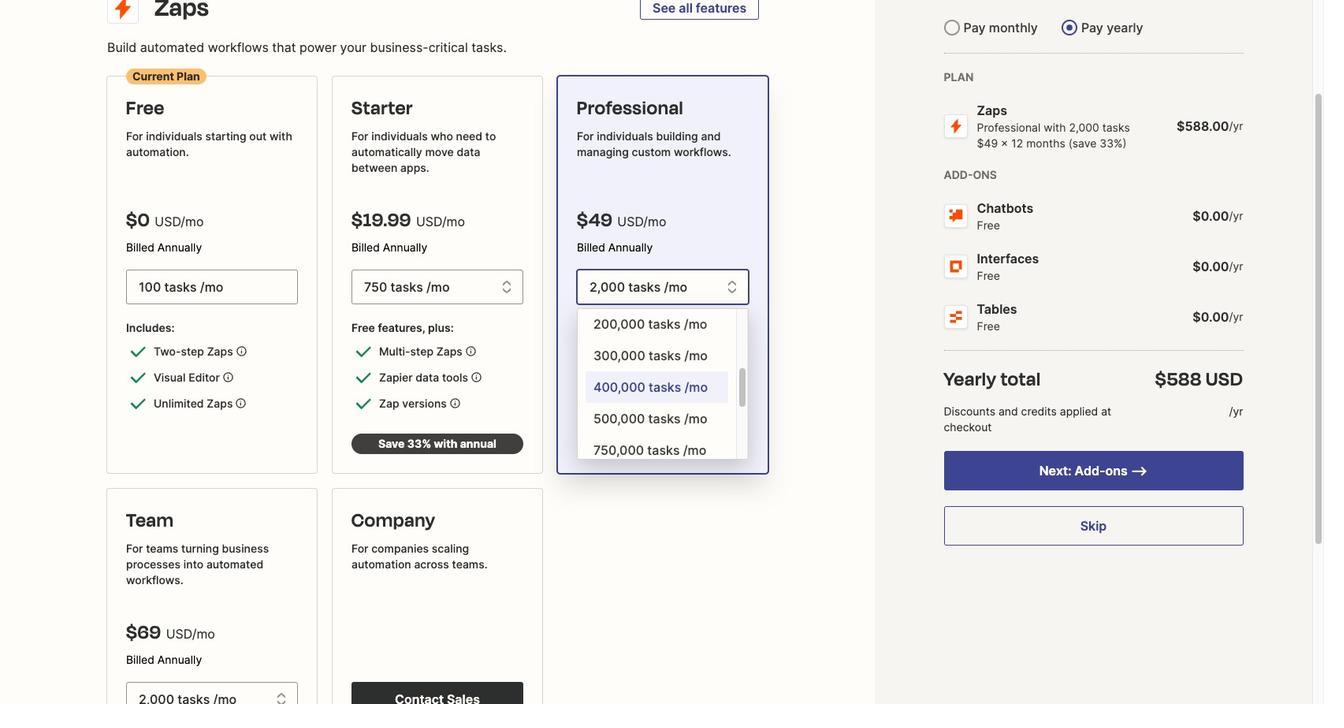 Task type: locate. For each thing, give the bounding box(es) containing it.
1 horizontal spatial features,
[[617, 321, 665, 334]]

for for company
[[352, 542, 369, 555]]

$ 49 usd / mo
[[577, 207, 667, 233]]

2 0.00 from the top
[[1201, 259, 1230, 274]]

mo for 69
[[197, 626, 215, 642]]

step for 0
[[181, 345, 204, 358]]

$ 0.00 /yr for interfaces
[[1193, 259, 1244, 274]]

/ inside $ 0 usd / mo
[[181, 214, 185, 229]]

1 vertical spatial workflows.
[[126, 573, 184, 587]]

workflows. down building
[[674, 145, 731, 158]]

for for free
[[126, 129, 143, 143]]

2 save 33% with annual from the left
[[604, 437, 722, 450]]

1 pay from the left
[[964, 20, 986, 35]]

mo inside "$ 69 usd / mo"
[[197, 626, 215, 642]]

unlimited down visual editor at the left of the page
[[154, 397, 204, 410]]

unlimited up 500,000
[[605, 397, 655, 410]]

1 save from the left
[[379, 437, 405, 450]]

1 horizontal spatial professional
[[977, 121, 1041, 134]]

1 horizontal spatial plus:
[[668, 321, 693, 334]]

0 horizontal spatial workflows.
[[126, 573, 184, 587]]

list of available plan tiers list box
[[578, 308, 748, 466]]

0 horizontal spatial list of available plan tiers field
[[126, 682, 298, 704]]

1 0.00 from the top
[[1201, 208, 1230, 224]]

zaps
[[977, 102, 1008, 118], [207, 345, 233, 358], [437, 345, 463, 358], [668, 345, 694, 358], [207, 397, 233, 410]]

/yr
[[1230, 119, 1244, 132], [1230, 209, 1244, 222], [1230, 259, 1244, 273], [1230, 310, 1244, 323], [1230, 404, 1244, 418]]

1 vertical spatial data
[[416, 371, 439, 384]]

annually down $ 19.99 usd / mo
[[383, 240, 427, 254]]

1 horizontal spatial zap
[[661, 371, 681, 384]]

tasks down unlimited premium apps
[[649, 411, 681, 427]]

for up the processes at the bottom left of page
[[126, 542, 143, 555]]

for for starter
[[352, 129, 369, 143]]

annually down $ 0 usd / mo
[[158, 240, 202, 254]]

billed annually down $ 49 usd / mo
[[577, 240, 653, 254]]

data up versions
[[416, 371, 439, 384]]

ons
[[1106, 463, 1128, 479]]

annual
[[460, 437, 497, 450], [686, 437, 722, 450]]

pay left the yearly
[[1082, 20, 1104, 35]]

1 vertical spatial starter
[[577, 321, 615, 334]]

$ 0.00 /yr for tables
[[1193, 309, 1244, 325]]

0 horizontal spatial 49
[[589, 207, 613, 233]]

critical
[[429, 39, 468, 55]]

individuals
[[146, 129, 202, 143], [371, 129, 428, 143], [597, 129, 653, 143]]

individuals up automation.
[[146, 129, 202, 143]]

2 vertical spatial $ 0.00 /yr
[[1193, 309, 1244, 325]]

for inside free for individuals starting out with automation.
[[126, 129, 143, 143]]

usd up 2,000 tasks /mo
[[618, 214, 644, 229]]

0.00 for interfaces
[[1201, 259, 1230, 274]]

1 plus: from the left
[[428, 321, 454, 334]]

individuals inside free for individuals starting out with automation.
[[146, 129, 202, 143]]

automated inside team for teams turning business processes into automated workflows.
[[206, 557, 263, 571]]

1 features, from the left
[[378, 321, 425, 334]]

3 $ 0.00 /yr from the top
[[1193, 309, 1244, 325]]

usd right 19.99 at the top left of the page
[[416, 214, 442, 229]]

2 /yr from the top
[[1230, 209, 1244, 222]]

tasks for 750,000 tasks /mo
[[648, 442, 680, 458]]

/ inside $ 49 usd / mo
[[644, 214, 648, 229]]

list of available plan tiers field containing 2,000 tasks /mo
[[577, 270, 749, 466]]

professional inside professional for individuals building and managing custom workflows.
[[577, 95, 684, 121]]

multi-step zaps
[[379, 345, 463, 358]]

workflows.
[[674, 145, 731, 158], [126, 573, 184, 587]]

automated
[[140, 39, 204, 55], [206, 557, 263, 571]]

starter inside starter for individuals who need to automatically move data between apps.
[[352, 95, 413, 121]]

free down current
[[126, 95, 165, 121]]

plus: up conditional zaps
[[668, 321, 693, 334]]

for inside professional for individuals building and managing custom workflows.
[[577, 129, 594, 143]]

0 vertical spatial 49
[[984, 136, 998, 150]]

1 step from the left
[[181, 345, 204, 358]]

for up 'automation'
[[352, 542, 369, 555]]

49
[[984, 136, 998, 150], [589, 207, 613, 233]]

tasks right 750
[[391, 279, 423, 295]]

0 vertical spatial $ 0.00 /yr
[[1193, 208, 1244, 224]]

professional up '×'
[[977, 121, 1041, 134]]

33%)
[[1100, 136, 1127, 150]]

workflows. down the processes at the bottom left of page
[[126, 573, 184, 587]]

save 33% with annual down the 500,000 tasks /mo
[[604, 437, 722, 450]]

mo right 0
[[185, 214, 204, 229]]

unlimited zaps
[[154, 397, 233, 410]]

33% down the 500,000 tasks /mo
[[633, 437, 657, 450]]

and left credits
[[999, 404, 1018, 418]]

free down tables
[[977, 319, 1000, 333]]

features, up 'multi-'
[[378, 321, 425, 334]]

/ for 49
[[644, 214, 648, 229]]

data down need on the top left
[[457, 145, 481, 158]]

2 33% from the left
[[633, 437, 657, 450]]

0 vertical spatial data
[[457, 145, 481, 158]]

1 horizontal spatial automated
[[206, 557, 263, 571]]

for up automatically
[[352, 129, 369, 143]]

1 vertical spatial 2,000
[[590, 279, 625, 295]]

1 vertical spatial automated
[[206, 557, 263, 571]]

- left >
[[1131, 463, 1137, 479]]

need
[[456, 129, 483, 143]]

individuals inside starter for individuals who need to automatically move data between apps.
[[371, 129, 428, 143]]

free inside free for individuals starting out with automation.
[[126, 95, 165, 121]]

mo inside $ 49 usd / mo
[[648, 214, 667, 229]]

0 horizontal spatial save 33% with annual
[[379, 437, 497, 450]]

0 horizontal spatial step
[[181, 345, 204, 358]]

tasks right 100
[[164, 279, 197, 295]]

save
[[379, 437, 405, 450], [604, 437, 630, 450]]

step up visual editor at the left of the page
[[181, 345, 204, 358]]

0 vertical spatial zap
[[661, 371, 681, 384]]

starter up the 300,000
[[577, 321, 615, 334]]

1 save 33% with annual from the left
[[379, 437, 497, 450]]

usd inside "$ 69 usd / mo"
[[166, 626, 192, 642]]

mo inside $ 19.99 usd / mo
[[447, 214, 465, 229]]

add-ons
[[944, 168, 997, 181]]

free inside tables free
[[977, 319, 1000, 333]]

billed down 19.99 at the top left of the page
[[352, 240, 380, 254]]

2,000 tasks /mo
[[590, 279, 688, 295]]

your
[[340, 39, 367, 55]]

team
[[126, 507, 174, 534]]

usd for 19.99
[[416, 214, 442, 229]]

1 horizontal spatial save
[[604, 437, 630, 450]]

49 down the managing
[[589, 207, 613, 233]]

2,000 inside zaps professional with 2,000 tasks $ 49 × 12 months (save 33%)
[[1069, 121, 1100, 134]]

1 horizontal spatial workflows.
[[674, 145, 731, 158]]

0 horizontal spatial 33%
[[407, 437, 431, 450]]

5 /yr from the top
[[1230, 404, 1244, 418]]

1 horizontal spatial pay
[[1082, 20, 1104, 35]]

/mo for 750,000 tasks /mo
[[683, 442, 707, 458]]

1 33% from the left
[[407, 437, 431, 450]]

0.00 for chatbots
[[1201, 208, 1230, 224]]

automated up current plan
[[140, 39, 204, 55]]

annually down $ 49 usd / mo
[[609, 240, 653, 254]]

1 horizontal spatial starter
[[577, 321, 615, 334]]

4 /yr from the top
[[1230, 310, 1244, 323]]

business
[[222, 542, 269, 555]]

3 0.00 from the top
[[1201, 309, 1230, 325]]

starting
[[205, 129, 246, 143]]

billed for 19.99
[[352, 240, 380, 254]]

list of available plan tiers field containing 750 tasks /mo
[[352, 270, 524, 304]]

billed annually
[[126, 240, 202, 254], [352, 240, 427, 254], [577, 240, 653, 254], [126, 653, 202, 666]]

annual down apps
[[686, 437, 722, 450]]

2 features, from the left
[[617, 321, 665, 334]]

1 unlimited from the left
[[154, 397, 204, 410]]

for inside starter for individuals who need to automatically move data between apps.
[[352, 129, 369, 143]]

billed annually for 0
[[126, 240, 202, 254]]

advanced zap settings
[[605, 371, 727, 384]]

custom
[[632, 145, 671, 158]]

1 horizontal spatial unlimited
[[605, 397, 655, 410]]

step
[[181, 345, 204, 358], [410, 345, 434, 358]]

ons
[[973, 168, 997, 181]]

1 vertical spatial and
[[999, 404, 1018, 418]]

billed down $ 49 usd / mo
[[577, 240, 605, 254]]

mo right 69
[[197, 626, 215, 642]]

List of available Plan Tiers field
[[352, 270, 524, 304], [577, 270, 749, 466], [126, 682, 298, 704]]

3 /yr from the top
[[1230, 259, 1244, 273]]

with down the 500,000 tasks /mo
[[659, 437, 683, 450]]

0 vertical spatial automated
[[140, 39, 204, 55]]

1 horizontal spatial 2,000
[[1069, 121, 1100, 134]]

49 left '×'
[[984, 136, 998, 150]]

2,000
[[1069, 121, 1100, 134], [590, 279, 625, 295]]

2 individuals from the left
[[371, 129, 428, 143]]

mo inside $ 0 usd / mo
[[185, 214, 204, 229]]

mo
[[185, 214, 204, 229], [447, 214, 465, 229], [648, 214, 667, 229], [197, 626, 215, 642]]

1 horizontal spatial and
[[999, 404, 1018, 418]]

usd right 69
[[166, 626, 192, 642]]

save down 500,000
[[604, 437, 630, 450]]

2,000 up (save
[[1069, 121, 1100, 134]]

1 /yr from the top
[[1230, 119, 1244, 132]]

automated down business
[[206, 557, 263, 571]]

see all features link
[[640, 0, 759, 20]]

plus: for 19.99
[[428, 321, 454, 334]]

workflows. inside professional for individuals building and managing custom workflows.
[[674, 145, 731, 158]]

billed down 0
[[126, 240, 154, 254]]

2,000 inside dropdown button
[[590, 279, 625, 295]]

tasks up unlimited premium apps
[[649, 379, 681, 395]]

0.00
[[1201, 208, 1230, 224], [1201, 259, 1230, 274], [1201, 309, 1230, 325]]

200,000 tasks /mo
[[594, 316, 708, 332]]

2 horizontal spatial list of available plan tiers field
[[577, 270, 749, 466]]

yearly
[[1107, 20, 1144, 35]]

zaps up editor
[[207, 345, 233, 358]]

2 horizontal spatial individuals
[[597, 129, 653, 143]]

discounts and credits applied at checkout
[[944, 404, 1112, 434]]

individuals for free
[[146, 129, 202, 143]]

0 horizontal spatial unlimited
[[154, 397, 204, 410]]

see
[[653, 0, 676, 16]]

zap down the zapier
[[379, 397, 399, 410]]

individuals up the managing
[[597, 129, 653, 143]]

discounts
[[944, 404, 996, 418]]

- right ons
[[1137, 463, 1143, 479]]

for inside company for companies scaling automation across teams.
[[352, 542, 369, 555]]

/ inside $ 19.99 usd / mo
[[442, 214, 447, 229]]

/ right 69
[[192, 626, 197, 642]]

1 horizontal spatial 49
[[984, 136, 998, 150]]

annually for 0
[[158, 240, 202, 254]]

$
[[1177, 118, 1185, 134], [977, 136, 984, 150], [126, 207, 138, 233], [352, 207, 363, 233], [577, 207, 589, 233], [1193, 208, 1201, 224], [1193, 259, 1201, 274], [1193, 309, 1201, 325], [1156, 366, 1167, 393], [126, 619, 138, 646]]

2 vertical spatial 0.00
[[1201, 309, 1230, 325]]

0 vertical spatial starter
[[352, 95, 413, 121]]

mo right 19.99 at the top left of the page
[[447, 214, 465, 229]]

out
[[249, 129, 267, 143]]

starter up automatically
[[352, 95, 413, 121]]

0 horizontal spatial plus:
[[428, 321, 454, 334]]

settings
[[684, 371, 727, 384]]

list of available plan tiers field for 49
[[577, 270, 749, 466]]

1 $ 0.00 /yr from the top
[[1193, 208, 1244, 224]]

mo up 2,000 tasks /mo dropdown button
[[648, 214, 667, 229]]

processes
[[126, 557, 181, 571]]

12
[[1012, 136, 1024, 150]]

/mo for 500,000 tasks /mo
[[684, 411, 708, 427]]

tasks down the 500,000 tasks /mo
[[648, 442, 680, 458]]

0 horizontal spatial individuals
[[146, 129, 202, 143]]

and
[[701, 129, 721, 143], [999, 404, 1018, 418]]

0 vertical spatial 0.00
[[1201, 208, 1230, 224]]

add-
[[1075, 463, 1106, 479]]

1 vertical spatial $ 0.00 /yr
[[1193, 259, 1244, 274]]

tasks.
[[472, 39, 507, 55]]

1 horizontal spatial save 33% with annual
[[604, 437, 722, 450]]

annual down tools
[[460, 437, 497, 450]]

billed annually down "$ 69 usd / mo"
[[126, 653, 202, 666]]

zapier data tools
[[379, 371, 468, 384]]

billed down 69
[[126, 653, 154, 666]]

tasks up 33%)
[[1103, 121, 1131, 134]]

for
[[126, 129, 143, 143], [352, 129, 369, 143], [577, 129, 594, 143], [126, 542, 143, 555], [352, 542, 369, 555]]

with inside zaps professional with 2,000 tasks $ 49 × 12 months (save 33%)
[[1044, 121, 1066, 134]]

companies
[[371, 542, 429, 555]]

individuals up automatically
[[371, 129, 428, 143]]

applied
[[1060, 404, 1098, 418]]

with right out
[[270, 129, 292, 143]]

tasks inside 750 tasks /mo dropdown button
[[391, 279, 423, 295]]

individuals inside professional for individuals building and managing custom workflows.
[[597, 129, 653, 143]]

2 plus: from the left
[[668, 321, 693, 334]]

zap up unlimited premium apps
[[661, 371, 681, 384]]

tasks up 200,000 tasks /mo
[[629, 279, 661, 295]]

1 horizontal spatial data
[[457, 145, 481, 158]]

1 horizontal spatial 33%
[[633, 437, 657, 450]]

tasks
[[1103, 121, 1131, 134], [164, 279, 197, 295], [391, 279, 423, 295], [629, 279, 661, 295], [648, 316, 681, 332], [649, 348, 681, 363], [649, 379, 681, 395], [649, 411, 681, 427], [648, 442, 680, 458]]

individuals for professional
[[597, 129, 653, 143]]

750,000
[[594, 442, 644, 458]]

annually for 49
[[609, 240, 653, 254]]

free inside chatbots free
[[977, 218, 1000, 232]]

0 horizontal spatial save
[[379, 437, 405, 450]]

/yr for tables
[[1230, 310, 1244, 323]]

for for professional
[[577, 129, 594, 143]]

plus:
[[428, 321, 454, 334], [668, 321, 693, 334]]

0 horizontal spatial professional
[[577, 95, 684, 121]]

300,000
[[594, 348, 646, 363]]

0 horizontal spatial 2,000
[[590, 279, 625, 295]]

None radio
[[944, 20, 960, 35], [1062, 20, 1078, 35], [944, 20, 960, 35], [1062, 20, 1078, 35]]

0 horizontal spatial and
[[701, 129, 721, 143]]

interfaces free
[[977, 251, 1039, 282]]

free down interfaces
[[977, 269, 1000, 282]]

0 vertical spatial and
[[701, 129, 721, 143]]

tasks for 300,000 tasks /mo
[[649, 348, 681, 363]]

(save
[[1069, 136, 1097, 150]]

save down zap versions
[[379, 437, 405, 450]]

features,
[[378, 321, 425, 334], [617, 321, 665, 334]]

/ right 0
[[181, 214, 185, 229]]

400,000 tasks /mo
[[594, 379, 708, 395]]

unlimited
[[154, 397, 204, 410], [605, 397, 655, 410]]

with up the months
[[1044, 121, 1066, 134]]

1 horizontal spatial annual
[[686, 437, 722, 450]]

/ up 2,000 tasks /mo dropdown button
[[644, 214, 648, 229]]

tasks up conditional zaps
[[648, 316, 681, 332]]

free down chatbots
[[977, 218, 1000, 232]]

0 vertical spatial workflows.
[[674, 145, 731, 158]]

usd inside $ 0 usd / mo
[[155, 214, 181, 229]]

2 pay from the left
[[1082, 20, 1104, 35]]

pay left monthly
[[964, 20, 986, 35]]

annually for 69
[[158, 653, 202, 666]]

building
[[656, 129, 698, 143]]

tasks for 750 tasks /mo
[[391, 279, 423, 295]]

list of available plan tiers field for 69
[[126, 682, 298, 704]]

and right building
[[701, 129, 721, 143]]

with inside free for individuals starting out with automation.
[[270, 129, 292, 143]]

usd inside $ 49 usd / mo
[[618, 214, 644, 229]]

1 vertical spatial 0.00
[[1201, 259, 1230, 274]]

annually down "$ 69 usd / mo"
[[158, 653, 202, 666]]

free inside interfaces free
[[977, 269, 1000, 282]]

professional for individuals building and managing custom workflows.
[[577, 95, 731, 158]]

100
[[139, 279, 161, 295]]

tasks up advanced zap settings
[[649, 348, 681, 363]]

0 horizontal spatial starter
[[352, 95, 413, 121]]

>
[[1143, 463, 1148, 479]]

zaps up tools
[[437, 345, 463, 358]]

for up automation.
[[126, 129, 143, 143]]

0 horizontal spatial data
[[416, 371, 439, 384]]

for up the managing
[[577, 129, 594, 143]]

2 $ 0.00 /yr from the top
[[1193, 259, 1244, 274]]

$ inside zaps professional with 2,000 tasks $ 49 × 12 months (save 33%)
[[977, 136, 984, 150]]

unlimited inside unlimited premium apps link
[[605, 397, 655, 410]]

/mo
[[200, 279, 224, 295], [426, 279, 450, 295], [664, 279, 688, 295], [684, 316, 708, 332], [685, 348, 708, 363], [685, 379, 708, 395], [684, 411, 708, 427], [683, 442, 707, 458]]

0 horizontal spatial annual
[[460, 437, 497, 450]]

professional
[[577, 95, 684, 121], [977, 121, 1041, 134]]

1 individuals from the left
[[146, 129, 202, 143]]

33% for 19.99
[[407, 437, 431, 450]]

usd inside $ 19.99 usd / mo
[[416, 214, 442, 229]]

professional up custom
[[577, 95, 684, 121]]

1 annual from the left
[[460, 437, 497, 450]]

zaps up '×'
[[977, 102, 1008, 118]]

1 vertical spatial zap
[[379, 397, 399, 410]]

33% down versions
[[407, 437, 431, 450]]

/ inside "$ 69 usd / mo"
[[192, 626, 197, 642]]

750 tasks /mo button
[[352, 270, 491, 304]]

that
[[272, 39, 296, 55]]

save 33% with annual down versions
[[379, 437, 497, 450]]

features, up conditional
[[617, 321, 665, 334]]

usd right 0
[[155, 214, 181, 229]]

0 horizontal spatial zap
[[379, 397, 399, 410]]

2 step from the left
[[410, 345, 434, 358]]

tasks inside zaps professional with 2,000 tasks $ 49 × 12 months (save 33%)
[[1103, 121, 1131, 134]]

/yr inside $ 588.00 /yr
[[1230, 119, 1244, 132]]

1 horizontal spatial list of available plan tiers field
[[352, 270, 524, 304]]

next: add-ons -->
[[1040, 463, 1148, 479]]

33%
[[407, 437, 431, 450], [633, 437, 657, 450]]

tasks for 500,000 tasks /mo
[[649, 411, 681, 427]]

3 individuals from the left
[[597, 129, 653, 143]]

0 horizontal spatial features,
[[378, 321, 425, 334]]

features, for 49
[[617, 321, 665, 334]]

yearly
[[944, 366, 997, 393]]

0 vertical spatial 2,000
[[1069, 121, 1100, 134]]

2 unlimited from the left
[[605, 397, 655, 410]]

annually for 19.99
[[383, 240, 427, 254]]

2 save from the left
[[604, 437, 630, 450]]

$ 0.00 /yr for chatbots
[[1193, 208, 1244, 224]]

across
[[414, 557, 449, 571]]

two-
[[154, 345, 181, 358]]

conditional
[[605, 345, 665, 358]]

1 horizontal spatial step
[[410, 345, 434, 358]]

tables free
[[977, 301, 1018, 333]]

conditional zaps
[[605, 345, 694, 358]]

versions
[[402, 397, 447, 410]]

scaling
[[432, 542, 469, 555]]

2,000 up 200,000
[[590, 279, 625, 295]]

plus: up multi-step zaps on the left of page
[[428, 321, 454, 334]]

/mo for 400,000 tasks /mo
[[685, 379, 708, 395]]

step up zapier data tools
[[410, 345, 434, 358]]

0 horizontal spatial pay
[[964, 20, 986, 35]]

tasks inside 2,000 tasks /mo dropdown button
[[629, 279, 661, 295]]

save for 19.99
[[379, 437, 405, 450]]

data
[[457, 145, 481, 158], [416, 371, 439, 384]]

apps
[[707, 397, 734, 410]]

2 annual from the left
[[686, 437, 722, 450]]

usd for 588
[[1206, 366, 1244, 393]]

billed annually down $ 0 usd / mo
[[126, 240, 202, 254]]

save for 49
[[604, 437, 630, 450]]

usd for 49
[[618, 214, 644, 229]]

zaps down editor
[[207, 397, 233, 410]]

1 horizontal spatial individuals
[[371, 129, 428, 143]]

billed annually down 19.99 at the top left of the page
[[352, 240, 427, 254]]

2 - from the left
[[1137, 463, 1143, 479]]

usd right the 588
[[1206, 366, 1244, 393]]

/ right 19.99 at the top left of the page
[[442, 214, 447, 229]]

for inside team for teams turning business processes into automated workflows.
[[126, 542, 143, 555]]

33% for 49
[[633, 437, 657, 450]]



Task type: vqa. For each thing, say whether or not it's contained in the screenshot.
11 to the right
no



Task type: describe. For each thing, give the bounding box(es) containing it.
$ 0 usd / mo
[[126, 207, 204, 233]]

billed for 69
[[126, 653, 154, 666]]

billing interval selection option group
[[944, 18, 1244, 37]]

next:
[[1040, 463, 1072, 479]]

tables
[[977, 301, 1018, 317]]

750,000 tasks /mo
[[594, 442, 707, 458]]

visual editor
[[154, 371, 220, 384]]

pay for pay monthly
[[964, 20, 986, 35]]

/ for 69
[[192, 626, 197, 642]]

/yr for chatbots
[[1230, 209, 1244, 222]]

move
[[425, 145, 454, 158]]

usd for 0
[[155, 214, 181, 229]]

features
[[696, 0, 747, 16]]

annual for 19.99
[[460, 437, 497, 450]]

588.00
[[1185, 118, 1230, 134]]

individuals for starter
[[371, 129, 428, 143]]

49 inside zaps professional with 2,000 tasks $ 49 × 12 months (save 33%)
[[984, 136, 998, 150]]

$ 588 usd
[[1156, 366, 1244, 393]]

at
[[1102, 404, 1112, 418]]

and inside 'discounts and credits applied at checkout'
[[999, 404, 1018, 418]]

billed annually for 69
[[126, 653, 202, 666]]

next: add-ons --> button
[[944, 451, 1244, 490]]

/mo for 100 tasks /mo
[[200, 279, 224, 295]]

tasks for 400,000 tasks /mo
[[649, 379, 681, 395]]

automation
[[352, 557, 411, 571]]

/mo for 750 tasks /mo
[[426, 279, 450, 295]]

interfaces
[[977, 251, 1039, 266]]

100 tasks /mo
[[139, 279, 224, 295]]

team for teams turning business processes into automated workflows.
[[126, 507, 269, 587]]

starter for starter features, plus:
[[577, 321, 615, 334]]

all
[[679, 0, 693, 16]]

588
[[1167, 366, 1202, 393]]

for for team
[[126, 542, 143, 555]]

0
[[138, 207, 150, 233]]

skip
[[1081, 518, 1107, 534]]

billed annually for 19.99
[[352, 240, 427, 254]]

free for chatbots
[[977, 218, 1000, 232]]

tasks for 200,000 tasks /mo
[[648, 316, 681, 332]]

yearly total
[[944, 366, 1041, 393]]

build automated workflows that power your business-critical tasks.
[[107, 39, 507, 55]]

300,000 tasks /mo
[[594, 348, 708, 363]]

free for tables
[[977, 319, 1000, 333]]

save 33% with annual for 49
[[604, 437, 722, 450]]

workflows
[[208, 39, 269, 55]]

19.99
[[363, 207, 412, 233]]

current
[[132, 69, 174, 83]]

skip button
[[944, 506, 1244, 546]]

company
[[352, 507, 436, 534]]

500,000 tasks /mo
[[594, 411, 708, 427]]

mo for 0
[[185, 214, 204, 229]]

between
[[352, 161, 398, 174]]

data inside starter for individuals who need to automatically move data between apps.
[[457, 145, 481, 158]]

two-step zaps
[[154, 345, 233, 358]]

zapier
[[379, 371, 413, 384]]

turning
[[181, 542, 219, 555]]

/yr for interfaces
[[1230, 259, 1244, 273]]

mo for 19.99
[[447, 214, 465, 229]]

/mo for 2,000 tasks /mo
[[664, 279, 688, 295]]

to
[[486, 129, 496, 143]]

visual
[[154, 371, 186, 384]]

starter for starter for individuals who need to automatically move data between apps.
[[352, 95, 413, 121]]

billed for 49
[[577, 240, 605, 254]]

annual for 49
[[686, 437, 722, 450]]

automation.
[[126, 145, 189, 158]]

usd for 69
[[166, 626, 192, 642]]

automatically
[[352, 145, 422, 158]]

step for 19.99
[[410, 345, 434, 358]]

company for companies scaling automation across teams.
[[352, 507, 488, 571]]

monthly
[[989, 20, 1038, 35]]

zap versions
[[379, 397, 447, 410]]

starter for individuals who need to automatically move data between apps.
[[352, 95, 496, 174]]

see all features
[[653, 0, 747, 16]]

1 vertical spatial 49
[[589, 207, 613, 233]]

0.00 for tables
[[1201, 309, 1230, 325]]

managing
[[577, 145, 629, 158]]

multi-
[[379, 345, 410, 358]]

zaps up advanced zap settings
[[668, 345, 694, 358]]

teams
[[146, 542, 178, 555]]

workflows. inside team for teams turning business processes into automated workflows.
[[126, 573, 184, 587]]

0 horizontal spatial automated
[[140, 39, 204, 55]]

power
[[300, 39, 337, 55]]

teams.
[[452, 557, 488, 571]]

billed for 0
[[126, 240, 154, 254]]

save 33% with annual for 19.99
[[379, 437, 497, 450]]

unlimited for unlimited premium apps
[[605, 397, 655, 410]]

zaps professional with 2,000 tasks $ 49 × 12 months (save 33%)
[[977, 102, 1131, 150]]

zaps inside zaps professional with 2,000 tasks $ 49 × 12 months (save 33%)
[[977, 102, 1008, 118]]

/ for 19.99
[[442, 214, 447, 229]]

free down 750
[[352, 321, 375, 334]]

pay monthly
[[964, 20, 1038, 35]]

tools
[[442, 371, 468, 384]]

tasks for 2,000 tasks /mo
[[629, 279, 661, 295]]

$ 69 usd / mo
[[126, 619, 215, 646]]

includes:
[[126, 321, 175, 334]]

1 - from the left
[[1131, 463, 1137, 479]]

/ for 0
[[181, 214, 185, 229]]

tasks for 100 tasks /mo
[[164, 279, 197, 295]]

200,000
[[594, 316, 645, 332]]

professional inside zaps professional with 2,000 tasks $ 49 × 12 months (save 33%)
[[977, 121, 1041, 134]]

starter features, plus:
[[577, 321, 693, 334]]

chatbots free
[[977, 200, 1034, 232]]

unlimited premium apps
[[605, 397, 734, 410]]

apps.
[[401, 161, 429, 174]]

69
[[138, 619, 161, 646]]

free for interfaces
[[977, 269, 1000, 282]]

with down versions
[[434, 437, 458, 450]]

$ 588.00 /yr
[[1177, 118, 1244, 134]]

plus: for 49
[[668, 321, 693, 334]]

unlimited premium apps link
[[605, 397, 749, 412]]

business-
[[370, 39, 429, 55]]

list of available plan tiers field for 19.99
[[352, 270, 524, 304]]

features, for 19.99
[[378, 321, 425, 334]]

750 tasks /mo
[[364, 279, 450, 295]]

advanced
[[605, 371, 658, 384]]

and inside professional for individuals building and managing custom workflows.
[[701, 129, 721, 143]]

mo for 49
[[648, 214, 667, 229]]

credits
[[1022, 404, 1057, 418]]

/mo for 200,000 tasks /mo
[[684, 316, 708, 332]]

into
[[184, 557, 204, 571]]

months
[[1027, 136, 1066, 150]]

500,000
[[594, 411, 645, 427]]

pay for pay yearly
[[1082, 20, 1104, 35]]

billed annually for 49
[[577, 240, 653, 254]]

build
[[107, 39, 137, 55]]

checkout
[[944, 420, 992, 434]]

add-
[[944, 168, 973, 181]]

unlimited for unlimited zaps
[[154, 397, 204, 410]]

2,000 tasks /mo button
[[578, 270, 717, 304]]

/mo for 300,000 tasks /mo
[[685, 348, 708, 363]]



